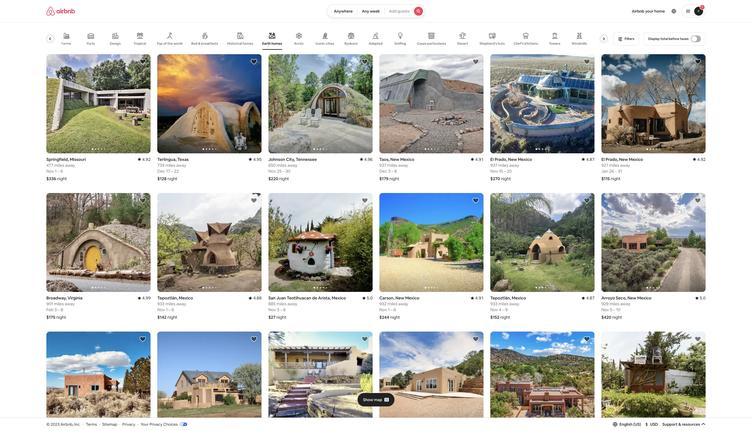 Task type: describe. For each thing, give the bounding box(es) containing it.
add to wishlist: el prado, new mexico image
[[695, 58, 701, 65]]

3 · from the left
[[119, 422, 120, 427]]

tepoztlán, mexico 933 miles away nov 1 – 6 $142 night
[[157, 295, 193, 320]]

tepoztlán, mexico 933 miles away nov 4 – 9 $152 night
[[490, 295, 526, 320]]

nov inside "arroyo seco, new mexico 929 miles away nov 5 – 10 $420 night"
[[601, 307, 609, 312]]

nov inside the springfield, missouri 477 miles away nov 1 – 6 $336 night
[[46, 168, 54, 174]]

add to wishlist: springfield, missouri image
[[140, 58, 146, 65]]

4 · from the left
[[138, 422, 138, 427]]

usd
[[650, 422, 658, 427]]

particulares
[[427, 41, 446, 46]]

feb
[[46, 307, 54, 312]]

mexico inside el prado, new mexico 927 miles away jan 26 – 31 $115 night
[[629, 157, 643, 162]]

home
[[654, 9, 665, 14]]

missouri
[[70, 157, 86, 162]]

night inside san juan teotihuacan de arista, mexico 885 miles away nov 3 – 8 $27 night
[[276, 315, 286, 320]]

add to wishlist: san sebastián xolalpa, estado de méxico, mx, mexico image
[[695, 336, 701, 343]]

nov inside san juan teotihuacan de arista, mexico 885 miles away nov 3 – 8 $27 night
[[268, 307, 276, 312]]

away inside carson, new mexico 932 miles away nov 1 – 6 $244 night
[[398, 301, 408, 307]]

before
[[669, 37, 679, 41]]

miles inside 'johnson city, tennessee 650 miles away nov 25 – 30 $220 night'
[[277, 163, 287, 168]]

away inside 'broadway, virginia 901 miles away feb 3 – 8 $175 night'
[[65, 301, 75, 307]]

historical
[[227, 41, 242, 46]]

casas particulares
[[417, 41, 446, 46]]

(us)
[[633, 422, 641, 427]]

4.96
[[364, 157, 373, 162]]

choices
[[163, 422, 178, 427]]

show
[[363, 397, 373, 402]]

earth homes
[[262, 41, 282, 46]]

$270
[[490, 176, 500, 181]]

4.88
[[253, 295, 262, 301]]

2023
[[51, 422, 60, 427]]

ryokans
[[345, 41, 358, 46]]

homes for earth homes
[[271, 41, 282, 46]]

6 for $336
[[61, 168, 63, 174]]

4.87 for tepoztlán, mexico 933 miles away nov 4 – 9 $152 night
[[586, 295, 595, 301]]

containers
[[32, 41, 49, 46]]

springfield, missouri 477 miles away nov 1 – 6 $336 night
[[46, 157, 86, 181]]

8 inside taos, new mexico 937 miles away dec 3 – 8 $179 night
[[394, 168, 397, 174]]

20
[[507, 168, 512, 174]]

miles inside san juan teotihuacan de arista, mexico 885 miles away nov 3 – 8 $27 night
[[277, 301, 287, 307]]

historical homes
[[227, 41, 253, 46]]

shepherd's
[[480, 41, 497, 46]]

927
[[601, 163, 608, 168]]

1 button
[[682, 4, 706, 18]]

901
[[46, 301, 53, 307]]

huts
[[498, 41, 505, 46]]

airbnb
[[632, 9, 645, 14]]

sitemap link
[[102, 422, 117, 427]]

1 inside carson, new mexico 932 miles away nov 1 – 6 $244 night
[[388, 307, 390, 312]]

5.0 out of 5 average rating image for san juan teotihuacan de arista, mexico
[[362, 295, 373, 301]]

juan
[[276, 295, 286, 301]]

4.96 out of 5 average rating image
[[360, 157, 373, 162]]

desert
[[457, 41, 468, 46]]

none search field containing anywhere
[[327, 4, 425, 18]]

31
[[618, 168, 622, 174]]

add to wishlist: santa fe, new mexico image
[[584, 336, 590, 343]]

taxes
[[680, 37, 689, 41]]

& for support
[[679, 422, 681, 427]]

2 privacy from the left
[[150, 422, 162, 427]]

9
[[505, 307, 508, 312]]

$420
[[601, 315, 611, 320]]

top
[[157, 41, 163, 46]]

$336
[[46, 176, 56, 181]]

miles inside carson, new mexico 932 miles away nov 1 – 6 $244 night
[[388, 301, 397, 307]]

display total before taxes
[[648, 37, 689, 41]]

4.99
[[142, 295, 151, 301]]

mexico inside tepoztlán, mexico 933 miles away nov 1 – 6 $142 night
[[179, 295, 193, 301]]

guests
[[398, 9, 410, 14]]

miles inside 'broadway, virginia 901 miles away feb 3 – 8 $175 night'
[[54, 301, 64, 307]]

away inside el prado, new mexico 937 miles away nov 15 – 20 $270 night
[[509, 163, 519, 168]]

anywhere button
[[327, 4, 357, 18]]

texas
[[178, 157, 189, 162]]

away inside taos, new mexico 937 miles away dec 3 – 8 $179 night
[[398, 163, 408, 168]]

seco,
[[616, 295, 627, 301]]

night inside tepoztlán, mexico 933 miles away nov 4 – 9 $152 night
[[500, 315, 510, 320]]

– inside 'johnson city, tennessee 650 miles away nov 25 – 30 $220 night'
[[283, 168, 285, 174]]

– inside tepoztlán, mexico 933 miles away nov 1 – 6 $142 night
[[169, 307, 171, 312]]

1 inside tepoztlán, mexico 933 miles away nov 1 – 6 $142 night
[[166, 307, 168, 312]]

night inside terlingua, texas 739 miles away dec 17 – 22 $128 night
[[167, 176, 177, 181]]

$
[[646, 422, 648, 427]]

17
[[166, 168, 170, 174]]

1 add to wishlist: santa fe, new mexico image from the left
[[362, 336, 368, 343]]

yurts
[[86, 41, 95, 46]]

1 horizontal spatial add to wishlist: el prado, new mexico image
[[251, 336, 257, 343]]

10
[[616, 307, 621, 312]]

design
[[110, 41, 121, 46]]

6 for $142
[[172, 307, 174, 312]]

tepoztlán, for 4
[[490, 295, 511, 301]]

homes for historical homes
[[243, 41, 253, 46]]

filters
[[625, 37, 634, 41]]

4.87 for el prado, new mexico 937 miles away nov 15 – 20 $270 night
[[586, 157, 595, 162]]

breakfasts
[[201, 41, 218, 46]]

nov inside tepoztlán, mexico 933 miles away nov 4 – 9 $152 night
[[490, 307, 498, 312]]

– inside san juan teotihuacan de arista, mexico 885 miles away nov 3 – 8 $27 night
[[280, 307, 282, 312]]

1 inside 1 dropdown button
[[702, 5, 703, 9]]

1 · from the left
[[83, 422, 84, 427]]

casas
[[417, 41, 426, 46]]

world
[[173, 41, 182, 46]]

650
[[268, 163, 276, 168]]

night inside el prado, new mexico 937 miles away nov 15 – 20 $270 night
[[501, 176, 511, 181]]

arctic
[[294, 41, 304, 46]]

cities
[[326, 41, 334, 46]]

miles inside tepoztlán, mexico 933 miles away nov 1 – 6 $142 night
[[165, 301, 175, 307]]

bed & breakfasts
[[191, 41, 218, 46]]

add
[[389, 9, 397, 14]]

filters button
[[613, 32, 639, 46]]

el for el prado, new mexico 937 miles away nov 15 – 20 $270 night
[[490, 157, 494, 162]]

show map button
[[358, 393, 395, 406]]

mexico inside "arroyo seco, new mexico 929 miles away nov 5 – 10 $420 night"
[[637, 295, 652, 301]]

night inside el prado, new mexico 927 miles away jan 26 – 31 $115 night
[[611, 176, 621, 181]]

the
[[167, 41, 173, 46]]

broadway,
[[46, 295, 67, 301]]

bed
[[191, 41, 198, 46]]

windmills
[[572, 41, 587, 46]]

$ usd
[[646, 422, 658, 427]]

8 inside 'broadway, virginia 901 miles away feb 3 – 8 $175 night'
[[61, 307, 63, 312]]

support & resources button
[[663, 422, 706, 427]]

farms
[[61, 41, 71, 46]]

– inside el prado, new mexico 937 miles away nov 15 – 20 $270 night
[[504, 168, 506, 174]]

nov inside 'johnson city, tennessee 650 miles away nov 25 – 30 $220 night'
[[268, 168, 276, 174]]

– inside "arroyo seco, new mexico 929 miles away nov 5 – 10 $420 night"
[[613, 307, 615, 312]]

26
[[609, 168, 614, 174]]

477
[[46, 163, 53, 168]]

add to wishlist: terlingua, texas image
[[251, 58, 257, 65]]

away inside tepoztlán, mexico 933 miles away nov 1 – 6 $142 night
[[176, 301, 186, 307]]

4.92 out of 5 average rating image for el prado, new mexico 927 miles away jan 26 – 31 $115 night
[[693, 157, 706, 162]]

any week button
[[357, 4, 385, 18]]

nov inside tepoztlán, mexico 933 miles away nov 1 – 6 $142 night
[[157, 307, 165, 312]]

4.91 for carson, new mexico 932 miles away nov 1 – 6 $244 night
[[475, 295, 484, 301]]

– inside 'broadway, virginia 901 miles away feb 3 – 8 $175 night'
[[58, 307, 60, 312]]

add to wishlist: arroyo seco, new mexico image
[[695, 197, 701, 204]]

©
[[46, 422, 50, 427]]

jan
[[601, 168, 608, 174]]

terms
[[86, 422, 97, 427]]

adapted
[[369, 41, 383, 46]]

anywhere
[[334, 9, 353, 14]]

new for arroyo seco, new mexico 929 miles away nov 5 – 10 $420 night
[[628, 295, 637, 301]]

mexico inside carson, new mexico 932 miles away nov 1 – 6 $244 night
[[405, 295, 419, 301]]

iconic cities
[[316, 41, 334, 46]]

arroyo
[[601, 295, 615, 301]]



Task type: locate. For each thing, give the bounding box(es) containing it.
8 inside san juan teotihuacan de arista, mexico 885 miles away nov 3 – 8 $27 night
[[283, 307, 286, 312]]

privacy link
[[122, 422, 135, 427]]

nov left '4'
[[490, 307, 498, 312]]

1 horizontal spatial privacy
[[150, 422, 162, 427]]

3 down juan
[[277, 307, 279, 312]]

tepoztlán, up '4'
[[490, 295, 511, 301]]

1 horizontal spatial 5.0 out of 5 average rating image
[[695, 295, 706, 301]]

el inside el prado, new mexico 937 miles away nov 15 – 20 $270 night
[[490, 157, 494, 162]]

0 horizontal spatial privacy
[[122, 422, 135, 427]]

tepoztlán, inside tepoztlán, mexico 933 miles away nov 1 – 6 $142 night
[[157, 295, 178, 301]]

4.92 for springfield, missouri 477 miles away nov 1 – 6 $336 night
[[142, 157, 151, 162]]

4.91 out of 5 average rating image for taos, new mexico 937 miles away dec 3 – 8 $179 night
[[471, 157, 484, 162]]

prado, inside el prado, new mexico 937 miles away nov 15 – 20 $270 night
[[495, 157, 507, 162]]

· left your
[[138, 422, 138, 427]]

night right $336 at the left top of the page
[[57, 176, 67, 181]]

add to wishlist: santa fe, new mexico image
[[362, 336, 368, 343], [473, 336, 479, 343]]

0 vertical spatial 4.91 out of 5 average rating image
[[471, 157, 484, 162]]

4.92 out of 5 average rating image for springfield, missouri 477 miles away nov 1 – 6 $336 night
[[138, 157, 151, 162]]

2 el from the left
[[601, 157, 605, 162]]

mexico inside san juan teotihuacan de arista, mexico 885 miles away nov 3 – 8 $27 night
[[332, 295, 346, 301]]

homes
[[243, 41, 253, 46], [271, 41, 282, 46]]

933 up the $152
[[490, 301, 498, 307]]

support & resources
[[663, 422, 700, 427]]

0 horizontal spatial 937
[[379, 163, 386, 168]]

932
[[379, 301, 387, 307]]

5.0 out of 5 average rating image
[[362, 295, 373, 301], [695, 295, 706, 301]]

1 inside the springfield, missouri 477 miles away nov 1 – 6 $336 night
[[55, 168, 57, 174]]

taos,
[[379, 157, 390, 162]]

prado, up 15
[[495, 157, 507, 162]]

1 937 from the left
[[379, 163, 386, 168]]

nov up $142
[[157, 307, 165, 312]]

1 privacy from the left
[[122, 422, 135, 427]]

0 horizontal spatial 933
[[157, 301, 165, 307]]

4.91 out of 5 average rating image
[[471, 157, 484, 162], [471, 295, 484, 301]]

group containing historical homes
[[32, 28, 612, 50]]

1 horizontal spatial prado,
[[606, 157, 618, 162]]

new inside taos, new mexico 937 miles away dec 3 – 8 $179 night
[[391, 157, 399, 162]]

2 tepoztlán, from the left
[[490, 295, 511, 301]]

mexico
[[400, 157, 414, 162], [518, 157, 532, 162], [629, 157, 643, 162], [179, 295, 193, 301], [405, 295, 419, 301], [512, 295, 526, 301], [332, 295, 346, 301], [637, 295, 652, 301]]

add guests button
[[384, 4, 425, 18]]

– inside el prado, new mexico 927 miles away jan 26 – 31 $115 night
[[615, 168, 617, 174]]

$244
[[379, 315, 389, 320]]

22
[[174, 168, 179, 174]]

nov
[[46, 168, 54, 174], [490, 168, 498, 174], [268, 168, 276, 174], [157, 307, 165, 312], [379, 307, 387, 312], [490, 307, 498, 312], [268, 307, 276, 312], [601, 307, 609, 312]]

away inside el prado, new mexico 927 miles away jan 26 – 31 $115 night
[[620, 163, 630, 168]]

new inside el prado, new mexico 937 miles away nov 15 – 20 $270 night
[[508, 157, 517, 162]]

night down 26
[[611, 176, 621, 181]]

0 vertical spatial 4.91
[[475, 157, 484, 162]]

0 horizontal spatial 3
[[54, 307, 57, 312]]

new
[[391, 157, 399, 162], [508, 157, 517, 162], [619, 157, 628, 162], [395, 295, 404, 301], [628, 295, 637, 301]]

2 937 from the left
[[490, 163, 497, 168]]

1 prado, from the left
[[495, 157, 507, 162]]

away inside san juan teotihuacan de arista, mexico 885 miles away nov 3 – 8 $27 night
[[287, 301, 297, 307]]

– inside carson, new mexico 932 miles away nov 1 – 6 $244 night
[[391, 307, 393, 312]]

tepoztlán, up $142
[[157, 295, 178, 301]]

el prado, new mexico 937 miles away nov 15 – 20 $270 night
[[490, 157, 532, 181]]

dec up $179
[[379, 168, 387, 174]]

de
[[312, 295, 317, 301]]

total
[[661, 37, 668, 41]]

0 horizontal spatial 5.0
[[367, 295, 373, 301]]

0 horizontal spatial add to wishlist: tepoztlán, mexico image
[[251, 197, 257, 204]]

el up $270
[[490, 157, 494, 162]]

top of the world
[[157, 41, 182, 46]]

4.95 out of 5 average rating image
[[249, 157, 262, 162]]

broadway, virginia 901 miles away feb 3 – 8 $175 night
[[46, 295, 83, 320]]

None search field
[[327, 4, 425, 18]]

mexico inside tepoztlán, mexico 933 miles away nov 4 – 9 $152 night
[[512, 295, 526, 301]]

1 4.87 from the top
[[586, 157, 595, 162]]

1 horizontal spatial el
[[601, 157, 605, 162]]

1 horizontal spatial 933
[[490, 301, 498, 307]]

0 horizontal spatial add to wishlist: santa fe, new mexico image
[[362, 336, 368, 343]]

1 vertical spatial &
[[679, 422, 681, 427]]

mexico inside taos, new mexico 937 miles away dec 3 – 8 $179 night
[[400, 157, 414, 162]]

4.87 out of 5 average rating image
[[582, 295, 595, 301]]

your privacy choices link
[[141, 422, 187, 427]]

1 horizontal spatial add to wishlist: santa fe, new mexico image
[[473, 336, 479, 343]]

2 prado, from the left
[[606, 157, 618, 162]]

miles up 17 at the top left of the page
[[165, 163, 175, 168]]

night down 9
[[500, 315, 510, 320]]

933 inside tepoztlán, mexico 933 miles away nov 4 – 9 $152 night
[[490, 301, 498, 307]]

2 4.92 from the left
[[697, 157, 706, 162]]

san juan teotihuacan de arista, mexico 885 miles away nov 3 – 8 $27 night
[[268, 295, 346, 320]]

add to wishlist: san juan teotihuacan de arista, mexico image
[[362, 197, 368, 204]]

& inside "group"
[[198, 41, 201, 46]]

937
[[379, 163, 386, 168], [490, 163, 497, 168]]

towers
[[549, 41, 560, 46]]

city,
[[286, 157, 295, 162]]

933 up $142
[[157, 301, 165, 307]]

· right 'inc.'
[[83, 422, 84, 427]]

$152
[[490, 315, 499, 320]]

6 inside carson, new mexico 932 miles away nov 1 – 6 $244 night
[[394, 307, 396, 312]]

& right bed
[[198, 41, 201, 46]]

dec inside terlingua, texas 739 miles away dec 17 – 22 $128 night
[[157, 168, 165, 174]]

2 add to wishlist: santa fe, new mexico image from the left
[[473, 336, 479, 343]]

miles up $142
[[165, 301, 175, 307]]

4.87 out of 5 average rating image
[[582, 157, 595, 162]]

kitchens
[[525, 41, 538, 46]]

english (us)
[[620, 422, 641, 427]]

0 horizontal spatial el
[[490, 157, 494, 162]]

1 4.91 from the top
[[475, 157, 484, 162]]

display total before taxes button
[[644, 32, 706, 46]]

6
[[61, 168, 63, 174], [172, 307, 174, 312], [394, 307, 396, 312]]

933 for nov 4 – 9
[[490, 301, 498, 307]]

5.0 out of 5 average rating image for arroyo seco, new mexico
[[695, 295, 706, 301]]

privacy
[[122, 422, 135, 427], [150, 422, 162, 427]]

dec down 739
[[157, 168, 165, 174]]

& right support
[[679, 422, 681, 427]]

miles inside el prado, new mexico 937 miles away nov 15 – 20 $270 night
[[498, 163, 508, 168]]

new right carson,
[[395, 295, 404, 301]]

night right $179
[[389, 176, 399, 181]]

el for el prado, new mexico 927 miles away jan 26 – 31 $115 night
[[601, 157, 605, 162]]

add to wishlist: carson, new mexico image
[[473, 197, 479, 204]]

inc.
[[74, 422, 81, 427]]

add to wishlist: johnson city, tennessee image
[[362, 58, 368, 65]]

prado, up 927
[[606, 157, 618, 162]]

– inside tepoztlán, mexico 933 miles away nov 4 – 9 $152 night
[[502, 307, 504, 312]]

0 horizontal spatial &
[[198, 41, 201, 46]]

miles down springfield,
[[54, 163, 64, 168]]

nov down 885
[[268, 307, 276, 312]]

2 4.91 out of 5 average rating image from the top
[[471, 295, 484, 301]]

prado, inside el prado, new mexico 927 miles away jan 26 – 31 $115 night
[[606, 157, 618, 162]]

1 5.0 from the left
[[367, 295, 373, 301]]

new right taos,
[[391, 157, 399, 162]]

dec
[[157, 168, 165, 174], [379, 168, 387, 174]]

away inside "arroyo seco, new mexico 929 miles away nov 5 – 10 $420 night"
[[620, 301, 630, 307]]

tepoztlán, inside tepoztlán, mexico 933 miles away nov 4 – 9 $152 night
[[490, 295, 511, 301]]

terlingua, texas 739 miles away dec 17 – 22 $128 night
[[157, 157, 189, 181]]

2 horizontal spatial 8
[[394, 168, 397, 174]]

prado, for 937
[[495, 157, 507, 162]]

away inside tepoztlán, mexico 933 miles away nov 4 – 9 $152 night
[[509, 301, 519, 307]]

taos, new mexico 937 miles away dec 3 – 8 $179 night
[[379, 157, 414, 181]]

add to wishlist: taos, new mexico image
[[473, 58, 479, 65]]

new right 'seco,' at the bottom right of the page
[[628, 295, 637, 301]]

miles inside terlingua, texas 739 miles away dec 17 – 22 $128 night
[[165, 163, 175, 168]]

miles up 26
[[609, 163, 619, 168]]

0 horizontal spatial 5.0 out of 5 average rating image
[[362, 295, 373, 301]]

away inside 'johnson city, tennessee 650 miles away nov 25 – 30 $220 night'
[[287, 163, 297, 168]]

2 add to wishlist: tepoztlán, mexico image from the left
[[584, 197, 590, 204]]

new inside el prado, new mexico 927 miles away jan 26 – 31 $115 night
[[619, 157, 628, 162]]

nov inside carson, new mexico 932 miles away nov 1 – 6 $244 night
[[379, 307, 387, 312]]

dec inside taos, new mexico 937 miles away dec 3 – 8 $179 night
[[379, 168, 387, 174]]

4.91 out of 5 average rating image for carson, new mexico 932 miles away nov 1 – 6 $244 night
[[471, 295, 484, 301]]

5.0 for arroyo seco, new mexico 929 miles away nov 5 – 10 $420 night
[[700, 295, 706, 301]]

© 2023 airbnb, inc. ·
[[46, 422, 84, 427]]

2 horizontal spatial 6
[[394, 307, 396, 312]]

miles inside tepoztlán, mexico 933 miles away nov 4 – 9 $152 night
[[499, 301, 508, 307]]

5
[[610, 307, 612, 312]]

1 horizontal spatial 8
[[283, 307, 286, 312]]

night inside the springfield, missouri 477 miles away nov 1 – 6 $336 night
[[57, 176, 67, 181]]

add to wishlist: tepoztlán, mexico image for 4.87
[[584, 197, 590, 204]]

night down 10
[[612, 315, 622, 320]]

5.0 for san juan teotihuacan de arista, mexico 885 miles away nov 3 – 8 $27 night
[[367, 295, 373, 301]]

new inside carson, new mexico 932 miles away nov 1 – 6 $244 night
[[395, 295, 404, 301]]

0 horizontal spatial homes
[[243, 41, 253, 46]]

2 5.0 out of 5 average rating image from the left
[[695, 295, 706, 301]]

terms link
[[86, 422, 97, 427]]

0 vertical spatial 4.87
[[586, 157, 595, 162]]

$115
[[601, 176, 610, 181]]

0 vertical spatial &
[[198, 41, 201, 46]]

1 4.92 from the left
[[142, 157, 151, 162]]

885
[[268, 301, 276, 307]]

away inside the springfield, missouri 477 miles away nov 1 – 6 $336 night
[[65, 163, 75, 168]]

night inside 'broadway, virginia 901 miles away feb 3 – 8 $175 night'
[[56, 315, 66, 320]]

night inside tepoztlán, mexico 933 miles away nov 1 – 6 $142 night
[[167, 315, 177, 320]]

night down the 20
[[501, 176, 511, 181]]

1 vertical spatial 4.91
[[475, 295, 484, 301]]

night right $244
[[390, 315, 400, 320]]

miles down taos,
[[387, 163, 397, 168]]

mexico inside el prado, new mexico 937 miles away nov 15 – 20 $270 night
[[518, 157, 532, 162]]

1 vertical spatial 4.91 out of 5 average rating image
[[471, 295, 484, 301]]

1 horizontal spatial 5.0
[[700, 295, 706, 301]]

4.92 for el prado, new mexico 927 miles away jan 26 – 31 $115 night
[[697, 157, 706, 162]]

nov down 650
[[268, 168, 276, 174]]

add to wishlist: tepoztlán, mexico image
[[251, 197, 257, 204], [584, 197, 590, 204]]

night down 30
[[279, 176, 289, 181]]

2 horizontal spatial add to wishlist: el prado, new mexico image
[[584, 58, 590, 65]]

any week
[[362, 9, 380, 14]]

miles up 15
[[498, 163, 508, 168]]

privacy left your
[[122, 422, 135, 427]]

1 vertical spatial 4.87
[[586, 295, 595, 301]]

night inside 'johnson city, tennessee 650 miles away nov 25 – 30 $220 night'
[[279, 176, 289, 181]]

airbnb your home
[[632, 9, 665, 14]]

tepoztlán,
[[157, 295, 178, 301], [490, 295, 511, 301]]

2 933 from the left
[[490, 301, 498, 307]]

1 el from the left
[[490, 157, 494, 162]]

0 horizontal spatial 6
[[61, 168, 63, 174]]

add to wishlist: tepoztlán, mexico image for 4.88
[[251, 197, 257, 204]]

& for bed
[[198, 41, 201, 46]]

airbnb your home link
[[629, 5, 668, 17]]

virginia
[[68, 295, 83, 301]]

0 horizontal spatial dec
[[157, 168, 165, 174]]

2 4.91 from the top
[[475, 295, 484, 301]]

miles down juan
[[277, 301, 287, 307]]

1 horizontal spatial 6
[[172, 307, 174, 312]]

add guests
[[389, 9, 410, 14]]

2 4.92 out of 5 average rating image from the left
[[693, 157, 706, 162]]

1 add to wishlist: tepoztlán, mexico image from the left
[[251, 197, 257, 204]]

0 horizontal spatial tepoztlán,
[[157, 295, 178, 301]]

· left privacy link on the bottom left of the page
[[119, 422, 120, 427]]

937 inside taos, new mexico 937 miles away dec 3 – 8 $179 night
[[379, 163, 386, 168]]

933 inside tepoztlán, mexico 933 miles away nov 1 – 6 $142 night
[[157, 301, 165, 307]]

3 inside 'broadway, virginia 901 miles away feb 3 – 8 $175 night'
[[54, 307, 57, 312]]

chef's
[[514, 41, 524, 46]]

1 horizontal spatial 3
[[277, 307, 279, 312]]

3 up $179
[[388, 168, 391, 174]]

show map
[[363, 397, 382, 402]]

miles
[[54, 163, 64, 168], [165, 163, 175, 168], [387, 163, 397, 168], [498, 163, 508, 168], [277, 163, 287, 168], [609, 163, 619, 168], [54, 301, 64, 307], [165, 301, 175, 307], [388, 301, 397, 307], [499, 301, 508, 307], [277, 301, 287, 307], [610, 301, 620, 307]]

· right terms link
[[99, 422, 100, 427]]

– inside the springfield, missouri 477 miles away nov 1 – 6 $336 night
[[58, 168, 60, 174]]

0 horizontal spatial 4.92 out of 5 average rating image
[[138, 157, 151, 162]]

1 933 from the left
[[157, 301, 165, 307]]

3 inside taos, new mexico 937 miles away dec 3 – 8 $179 night
[[388, 168, 391, 174]]

1 horizontal spatial add to wishlist: tepoztlán, mexico image
[[584, 197, 590, 204]]

4.88 out of 5 average rating image
[[249, 295, 262, 301]]

group
[[32, 28, 612, 50], [46, 54, 151, 153], [157, 54, 262, 153], [268, 54, 373, 153], [379, 54, 484, 153], [490, 54, 595, 153], [601, 54, 706, 153], [46, 193, 151, 292], [157, 193, 262, 292], [268, 193, 373, 292], [379, 193, 484, 292], [490, 193, 595, 292], [601, 193, 706, 292], [46, 332, 151, 431], [157, 332, 262, 431], [268, 332, 373, 431], [379, 332, 484, 431], [490, 332, 595, 431], [601, 332, 706, 431]]

new for el prado, new mexico 937 miles away nov 15 – 20 $270 night
[[508, 157, 517, 162]]

profile element
[[432, 0, 706, 22]]

4.87
[[586, 157, 595, 162], [586, 295, 595, 301]]

6 inside tepoztlán, mexico 933 miles away nov 1 – 6 $142 night
[[172, 307, 174, 312]]

nov inside el prado, new mexico 937 miles away nov 15 – 20 $270 night
[[490, 168, 498, 174]]

937 up $270
[[490, 163, 497, 168]]

miles inside el prado, new mexico 927 miles away jan 26 – 31 $115 night
[[609, 163, 619, 168]]

– inside terlingua, texas 739 miles away dec 17 – 22 $128 night
[[171, 168, 173, 174]]

sitemap
[[102, 422, 117, 427]]

away inside terlingua, texas 739 miles away dec 17 – 22 $128 night
[[176, 163, 186, 168]]

$220
[[268, 176, 278, 181]]

1 horizontal spatial 4.92 out of 5 average rating image
[[693, 157, 706, 162]]

prado, for 927
[[606, 157, 618, 162]]

el up 927
[[601, 157, 605, 162]]

2 horizontal spatial 3
[[388, 168, 391, 174]]

0 horizontal spatial 8
[[61, 307, 63, 312]]

your
[[141, 422, 149, 427]]

1 dec from the left
[[157, 168, 165, 174]]

el
[[490, 157, 494, 162], [601, 157, 605, 162]]

25
[[277, 168, 282, 174]]

2 dec from the left
[[379, 168, 387, 174]]

3 right feb
[[54, 307, 57, 312]]

week
[[370, 9, 380, 14]]

1 4.92 out of 5 average rating image from the left
[[138, 157, 151, 162]]

937 down taos,
[[379, 163, 386, 168]]

4.92 out of 5 average rating image
[[138, 157, 151, 162], [693, 157, 706, 162]]

0 horizontal spatial 4.92
[[142, 157, 151, 162]]

miles down carson,
[[388, 301, 397, 307]]

night inside carson, new mexico 932 miles away nov 1 – 6 $244 night
[[390, 315, 400, 320]]

1 tepoztlán, from the left
[[157, 295, 178, 301]]

arroyo seco, new mexico 929 miles away nov 5 – 10 $420 night
[[601, 295, 652, 320]]

earth
[[262, 41, 271, 46]]

1 5.0 out of 5 average rating image from the left
[[362, 295, 373, 301]]

support
[[663, 422, 678, 427]]

new up the 20
[[508, 157, 517, 162]]

english
[[620, 422, 633, 427]]

add to wishlist: broadway, virginia image
[[140, 197, 146, 204]]

night down 22
[[167, 176, 177, 181]]

your privacy choices
[[141, 422, 178, 427]]

2 4.87 from the top
[[586, 295, 595, 301]]

tepoztlán, for 1
[[157, 295, 178, 301]]

– inside taos, new mexico 937 miles away dec 3 – 8 $179 night
[[391, 168, 394, 174]]

2 · from the left
[[99, 422, 100, 427]]

nov down 929 on the bottom of page
[[601, 307, 609, 312]]

resources
[[682, 422, 700, 427]]

map
[[374, 397, 382, 402]]

nov down 932
[[379, 307, 387, 312]]

miles inside "arroyo seco, new mexico 929 miles away nov 5 – 10 $420 night"
[[610, 301, 620, 307]]

0 horizontal spatial prado,
[[495, 157, 507, 162]]

2 5.0 from the left
[[700, 295, 706, 301]]

display
[[648, 37, 660, 41]]

4.99 out of 5 average rating image
[[138, 295, 151, 301]]

0 horizontal spatial add to wishlist: el prado, new mexico image
[[140, 336, 146, 343]]

4.91 for taos, new mexico 937 miles away dec 3 – 8 $179 night
[[475, 157, 484, 162]]

new up 31
[[619, 157, 628, 162]]

arista,
[[318, 295, 331, 301]]

937 inside el prado, new mexico 937 miles away nov 15 – 20 $270 night
[[490, 163, 497, 168]]

homes right earth on the top left
[[271, 41, 282, 46]]

$128
[[157, 176, 167, 181]]

3 inside san juan teotihuacan de arista, mexico 885 miles away nov 3 – 8 $27 night
[[277, 307, 279, 312]]

miles up 5
[[610, 301, 620, 307]]

miles up 9
[[499, 301, 508, 307]]

miles inside taos, new mexico 937 miles away dec 3 – 8 $179 night
[[387, 163, 397, 168]]

1 horizontal spatial 4.92
[[697, 157, 706, 162]]

miles up 25
[[277, 163, 287, 168]]

miles inside the springfield, missouri 477 miles away nov 1 – 6 $336 night
[[54, 163, 64, 168]]

night inside taos, new mexico 937 miles away dec 3 – 8 $179 night
[[389, 176, 399, 181]]

1 horizontal spatial &
[[679, 422, 681, 427]]

30
[[286, 168, 290, 174]]

new inside "arroyo seco, new mexico 929 miles away nov 5 – 10 $420 night"
[[628, 295, 637, 301]]

night right $27
[[276, 315, 286, 320]]

1 4.91 out of 5 average rating image from the top
[[471, 157, 484, 162]]

933 for nov 1 – 6
[[157, 301, 165, 307]]

1 horizontal spatial 937
[[490, 163, 497, 168]]

el prado, new mexico 927 miles away jan 26 – 31 $115 night
[[601, 157, 643, 181]]

carson, new mexico 932 miles away nov 1 – 6 $244 night
[[379, 295, 419, 320]]

nov left 15
[[490, 168, 498, 174]]

–
[[58, 168, 60, 174], [171, 168, 173, 174], [391, 168, 394, 174], [504, 168, 506, 174], [283, 168, 285, 174], [615, 168, 617, 174], [58, 307, 60, 312], [169, 307, 171, 312], [391, 307, 393, 312], [502, 307, 504, 312], [280, 307, 282, 312], [613, 307, 615, 312]]

privacy right your
[[150, 422, 162, 427]]

night right "$175"
[[56, 315, 66, 320]]

springfield,
[[46, 157, 69, 162]]

new for el prado, new mexico 927 miles away jan 26 – 31 $115 night
[[619, 157, 628, 162]]

airbnb,
[[60, 422, 73, 427]]

1 horizontal spatial homes
[[271, 41, 282, 46]]

el inside el prado, new mexico 927 miles away jan 26 – 31 $115 night
[[601, 157, 605, 162]]

night right $142
[[167, 315, 177, 320]]

carson,
[[379, 295, 395, 301]]

$179
[[379, 176, 389, 181]]

minsus
[[599, 41, 609, 46]]

nov down "477"
[[46, 168, 54, 174]]

homes right historical
[[243, 41, 253, 46]]

6 inside the springfield, missouri 477 miles away nov 1 – 6 $336 night
[[61, 168, 63, 174]]

add to wishlist: el prado, new mexico image
[[584, 58, 590, 65], [140, 336, 146, 343], [251, 336, 257, 343]]

night inside "arroyo seco, new mexico 929 miles away nov 5 – 10 $420 night"
[[612, 315, 622, 320]]

1 horizontal spatial tepoztlán,
[[490, 295, 511, 301]]

miles down broadway,
[[54, 301, 64, 307]]

of
[[163, 41, 167, 46]]

1 horizontal spatial dec
[[379, 168, 387, 174]]

4.91
[[475, 157, 484, 162], [475, 295, 484, 301]]



Task type: vqa. For each thing, say whether or not it's contained in the screenshot.


